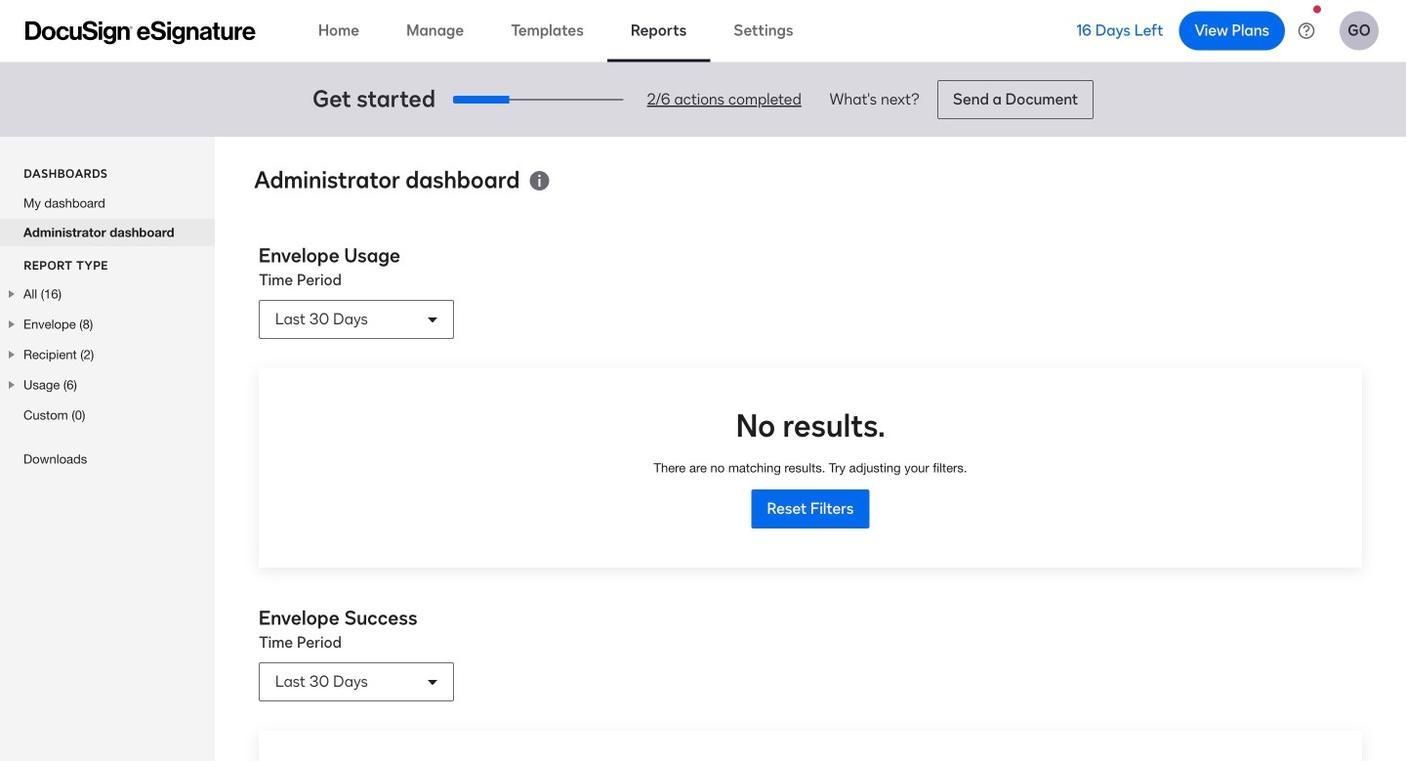 Task type: vqa. For each thing, say whether or not it's contained in the screenshot.
"MM/DD/YYYY" text field
no



Task type: describe. For each thing, give the bounding box(es) containing it.
docusign esignature image
[[25, 21, 256, 44]]



